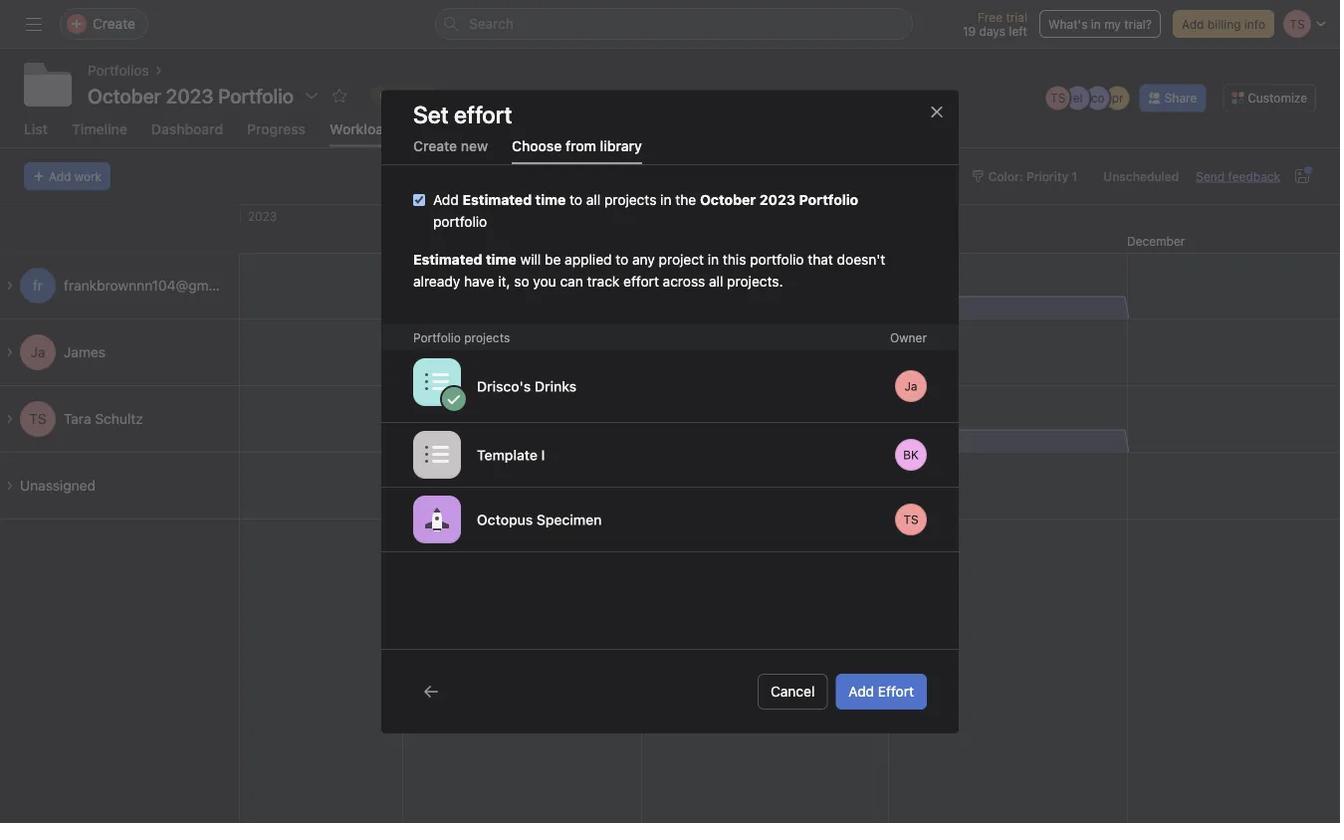 Task type: vqa. For each thing, say whether or not it's contained in the screenshot.
'Add Estimated time to all projects in the October 2023 Portfolio portfolio'
yes



Task type: describe. For each thing, give the bounding box(es) containing it.
in for doesn't
[[708, 251, 719, 268]]

trial
[[1006, 10, 1027, 24]]

choose
[[512, 138, 562, 154]]

free
[[978, 10, 1003, 24]]

workload
[[330, 120, 392, 137]]

add billing info button
[[1173, 10, 1274, 38]]

add work
[[49, 169, 102, 183]]

tara schultz
[[64, 410, 143, 427]]

2023
[[759, 191, 796, 208]]

add effort
[[849, 683, 914, 700]]

time inside 'add estimated time to all projects in the october 2023 portfolio portfolio'
[[535, 191, 566, 208]]

october 2023 portfolio
[[88, 84, 294, 107]]

james
[[64, 344, 106, 360]]

specimen
[[537, 511, 602, 528]]

already
[[413, 273, 460, 289]]

ts for ja
[[903, 512, 919, 526]]

track
[[587, 273, 620, 289]]

pr
[[1112, 91, 1124, 105]]

progress link
[[247, 120, 306, 147]]

create
[[413, 138, 457, 154]]

list
[[24, 120, 48, 137]]

all inside 'add estimated time to all projects in the october 2023 portfolio portfolio'
[[586, 191, 601, 208]]

choose from library
[[512, 138, 642, 154]]

portfolio inside 'add estimated time to all projects in the october 2023 portfolio portfolio'
[[799, 191, 858, 208]]

unassigned
[[20, 477, 96, 494]]

fr
[[33, 277, 43, 294]]

will
[[520, 251, 541, 268]]

september
[[402, 234, 464, 248]]

1 vertical spatial estimated
[[413, 251, 482, 268]]

0 vertical spatial ts
[[1050, 91, 1066, 105]]

what's
[[1048, 17, 1088, 31]]

add effort button
[[510, 169, 567, 183]]

create new button
[[413, 138, 488, 164]]

effort
[[878, 683, 914, 700]]

1 vertical spatial projects
[[464, 330, 510, 344]]

can
[[560, 273, 583, 289]]

left
[[1009, 24, 1027, 38]]

tara
[[64, 410, 91, 427]]

my
[[1104, 17, 1121, 31]]

so
[[514, 273, 529, 289]]

send feedback
[[1196, 169, 1280, 183]]

i
[[541, 447, 545, 463]]

frankbrownnn104@gmail.com
[[64, 277, 254, 294]]

projects.
[[727, 273, 783, 289]]

choose from library button
[[512, 138, 642, 164]]

template i
[[477, 447, 545, 463]]

set
[[413, 100, 449, 128]]

add for add work
[[49, 169, 71, 183]]

effort for add effort
[[536, 169, 567, 183]]

today
[[584, 169, 619, 183]]

drinks
[[535, 378, 577, 394]]

list link
[[24, 120, 48, 147]]

rocket image
[[425, 508, 449, 531]]

add estimated time to all projects in the october 2023 portfolio portfolio
[[433, 191, 858, 230]]

any
[[632, 251, 655, 268]]

cancel
[[771, 683, 815, 700]]

schultz
[[95, 410, 143, 427]]

timeline link
[[72, 120, 127, 147]]

search list box
[[435, 8, 913, 40]]

add for add effort
[[510, 169, 533, 183]]

in inside button
[[1091, 17, 1101, 31]]

add billing info
[[1182, 17, 1265, 31]]

to for any
[[616, 251, 629, 268]]

all inside will be applied to any project in this portfolio that doesn't already have it, so you can track effort across all projects.
[[709, 273, 723, 289]]

have
[[464, 273, 494, 289]]

send feedback link
[[1196, 167, 1280, 185]]

what's in my trial? button
[[1039, 10, 1161, 38]]

info
[[1244, 17, 1265, 31]]

billing
[[1207, 17, 1241, 31]]

set effort
[[413, 100, 512, 128]]

that
[[808, 251, 833, 268]]

0 horizontal spatial portfolio
[[413, 330, 461, 344]]

it,
[[498, 273, 510, 289]]

days
[[979, 24, 1006, 38]]

search button
[[435, 8, 913, 40]]

save layout as default image
[[1294, 168, 1310, 184]]



Task type: locate. For each thing, give the bounding box(es) containing it.
1 horizontal spatial ts
[[903, 512, 919, 526]]

projects down today
[[604, 191, 657, 208]]

drisco's drinks
[[477, 378, 577, 394]]

show options image
[[304, 88, 320, 104]]

time
[[535, 191, 566, 208], [486, 251, 516, 268]]

co
[[1091, 91, 1105, 105]]

add inside add work button
[[49, 169, 71, 183]]

to left any
[[616, 251, 629, 268]]

effort up new
[[454, 100, 512, 128]]

estimated down september in the left top of the page
[[413, 251, 482, 268]]

portfolio down 'already'
[[413, 330, 461, 344]]

2 horizontal spatial in
[[1091, 17, 1101, 31]]

trial?
[[1124, 17, 1152, 31]]

add inside add effort button
[[849, 683, 874, 700]]

0 vertical spatial all
[[586, 191, 601, 208]]

time down the add effort
[[535, 191, 566, 208]]

ts left tara
[[29, 410, 47, 427]]

effort down choose on the top left
[[536, 169, 567, 183]]

1 horizontal spatial october
[[700, 191, 756, 208]]

owner
[[890, 330, 927, 344]]

0 vertical spatial effort
[[454, 100, 512, 128]]

0 horizontal spatial october
[[88, 84, 161, 107]]

0 vertical spatial time
[[535, 191, 566, 208]]

project
[[659, 251, 704, 268]]

0 horizontal spatial projects
[[464, 330, 510, 344]]

add for add estimated time to all projects in the october 2023 portfolio portfolio
[[433, 191, 459, 208]]

1 vertical spatial portfolio
[[750, 251, 804, 268]]

1 vertical spatial portfolio
[[413, 330, 461, 344]]

0 vertical spatial to
[[570, 191, 582, 208]]

0 vertical spatial october
[[88, 84, 161, 107]]

list image
[[425, 370, 449, 394], [425, 443, 449, 467]]

create new
[[413, 138, 488, 154]]

0 horizontal spatial all
[[586, 191, 601, 208]]

in inside 'add estimated time to all projects in the october 2023 portfolio portfolio'
[[660, 191, 672, 208]]

in left this
[[708, 251, 719, 268]]

1 horizontal spatial portfolio
[[799, 191, 858, 208]]

0 vertical spatial portfolio
[[799, 191, 858, 208]]

feedback
[[1228, 169, 1280, 183]]

dashboard link
[[151, 120, 223, 147]]

1 vertical spatial ts
[[29, 410, 47, 427]]

add effort button
[[836, 674, 927, 710]]

timeline
[[72, 120, 127, 137]]

octopus specimen
[[477, 511, 602, 528]]

in left the my
[[1091, 17, 1101, 31]]

0 vertical spatial in
[[1091, 17, 1101, 31]]

portfolio up september in the left top of the page
[[433, 213, 487, 230]]

to inside will be applied to any project in this portfolio that doesn't already have it, so you can track effort across all projects.
[[616, 251, 629, 268]]

in for portfolio
[[660, 191, 672, 208]]

1 horizontal spatial to
[[616, 251, 629, 268]]

add effort
[[510, 169, 567, 183]]

december
[[1127, 234, 1185, 248]]

today button
[[575, 162, 628, 190]]

to
[[570, 191, 582, 208], [616, 251, 629, 268]]

portfolio
[[799, 191, 858, 208], [413, 330, 461, 344]]

effort down any
[[623, 273, 659, 289]]

share
[[1165, 91, 1197, 105]]

el
[[1073, 91, 1083, 105]]

add left work
[[49, 169, 71, 183]]

you
[[533, 273, 556, 289]]

in left the
[[660, 191, 672, 208]]

to for all
[[570, 191, 582, 208]]

portfolio up projects. at the top right of the page
[[750, 251, 804, 268]]

1 vertical spatial effort
[[536, 169, 567, 183]]

1 vertical spatial list image
[[425, 443, 449, 467]]

all down this
[[709, 273, 723, 289]]

0 horizontal spatial to
[[570, 191, 582, 208]]

add left "billing"
[[1182, 17, 1204, 31]]

2 vertical spatial effort
[[623, 273, 659, 289]]

effort inside will be applied to any project in this portfolio that doesn't already have it, so you can track effort across all projects.
[[623, 273, 659, 289]]

portfolios link
[[88, 60, 149, 82]]

2 vertical spatial ts
[[903, 512, 919, 526]]

send
[[1196, 169, 1225, 183]]

portfolio inside will be applied to any project in this portfolio that doesn't already have it, so you can track effort across all projects.
[[750, 251, 804, 268]]

1 vertical spatial time
[[486, 251, 516, 268]]

close image
[[929, 104, 945, 120]]

estimated
[[463, 191, 532, 208], [413, 251, 482, 268]]

progress
[[247, 120, 306, 137]]

1 horizontal spatial portfolio
[[750, 251, 804, 268]]

all
[[586, 191, 601, 208], [709, 273, 723, 289]]

2 list image from the top
[[425, 443, 449, 467]]

cancel button
[[758, 674, 828, 710]]

0 vertical spatial portfolio
[[433, 213, 487, 230]]

free trial 19 days left
[[963, 10, 1027, 38]]

ts for fr
[[29, 410, 47, 427]]

1 horizontal spatial time
[[535, 191, 566, 208]]

1 horizontal spatial effort
[[536, 169, 567, 183]]

1 horizontal spatial all
[[709, 273, 723, 289]]

0 vertical spatial projects
[[604, 191, 657, 208]]

0 vertical spatial estimated
[[463, 191, 532, 208]]

add inside 'add estimated time to all projects in the october 2023 portfolio portfolio'
[[433, 191, 459, 208]]

projects inside 'add estimated time to all projects in the october 2023 portfolio portfolio'
[[604, 191, 657, 208]]

add up september in the left top of the page
[[433, 191, 459, 208]]

template
[[477, 447, 538, 463]]

in inside will be applied to any project in this portfolio that doesn't already have it, so you can track effort across all projects.
[[708, 251, 719, 268]]

0 vertical spatial ja
[[30, 344, 45, 360]]

october inside 'add estimated time to all projects in the october 2023 portfolio portfolio'
[[700, 191, 756, 208]]

projects
[[604, 191, 657, 208], [464, 330, 510, 344]]

2 vertical spatial in
[[708, 251, 719, 268]]

1 list image from the top
[[425, 370, 449, 394]]

add inside add billing info button
[[1182, 17, 1204, 31]]

estimated down the add effort
[[463, 191, 532, 208]]

2023 portfolio
[[166, 84, 294, 107]]

in
[[1091, 17, 1101, 31], [660, 191, 672, 208], [708, 251, 719, 268]]

all down today
[[586, 191, 601, 208]]

add left effort
[[849, 683, 874, 700]]

portfolio
[[433, 213, 487, 230], [750, 251, 804, 268]]

add work button
[[24, 162, 111, 190]]

add for add effort
[[849, 683, 874, 700]]

estimated time
[[413, 251, 516, 268]]

None checkbox
[[413, 194, 425, 206]]

octopus
[[477, 511, 533, 528]]

ts down bk
[[903, 512, 919, 526]]

1 horizontal spatial in
[[708, 251, 719, 268]]

search
[[469, 15, 514, 32]]

add for add billing info
[[1182, 17, 1204, 31]]

to down today button
[[570, 191, 582, 208]]

0 horizontal spatial ja
[[30, 344, 45, 360]]

ja left james
[[30, 344, 45, 360]]

portfolio inside 'add estimated time to all projects in the october 2023 portfolio portfolio'
[[433, 213, 487, 230]]

go back image
[[423, 684, 439, 700]]

october down portfolios link
[[88, 84, 161, 107]]

list image down portfolio projects
[[425, 370, 449, 394]]

time up it,
[[486, 251, 516, 268]]

library
[[600, 138, 642, 154]]

dashboard
[[151, 120, 223, 137]]

1 vertical spatial in
[[660, 191, 672, 208]]

ja down owner
[[904, 379, 918, 393]]

what's in my trial?
[[1048, 17, 1152, 31]]

applied
[[565, 251, 612, 268]]

from
[[565, 138, 596, 154]]

2 horizontal spatial effort
[[623, 273, 659, 289]]

add down choose on the top left
[[510, 169, 533, 183]]

1 vertical spatial october
[[700, 191, 756, 208]]

1 vertical spatial ja
[[904, 379, 918, 393]]

new
[[461, 138, 488, 154]]

be
[[545, 251, 561, 268]]

1 vertical spatial to
[[616, 251, 629, 268]]

projects up 'drisco's'
[[464, 330, 510, 344]]

0 horizontal spatial time
[[486, 251, 516, 268]]

add to starred image
[[332, 88, 348, 104]]

portfolios
[[88, 62, 149, 79]]

this
[[723, 251, 746, 268]]

1 vertical spatial all
[[709, 273, 723, 289]]

0 horizontal spatial effort
[[454, 100, 512, 128]]

messages
[[416, 120, 482, 137]]

bk
[[903, 448, 919, 462]]

the
[[675, 191, 696, 208]]

effort for set effort
[[454, 100, 512, 128]]

share button
[[1140, 84, 1206, 112]]

portfolio right 2023
[[799, 191, 858, 208]]

0 vertical spatial list image
[[425, 370, 449, 394]]

workload link
[[330, 120, 392, 147]]

1 horizontal spatial ja
[[904, 379, 918, 393]]

across
[[663, 273, 705, 289]]

will be applied to any project in this portfolio that doesn't already have it, so you can track effort across all projects.
[[413, 251, 885, 289]]

ts
[[1050, 91, 1066, 105], [29, 410, 47, 427], [903, 512, 919, 526]]

0 horizontal spatial portfolio
[[433, 213, 487, 230]]

drisco's
[[477, 378, 531, 394]]

19
[[963, 24, 976, 38]]

portfolio projects
[[413, 330, 510, 344]]

0 horizontal spatial in
[[660, 191, 672, 208]]

october right the
[[700, 191, 756, 208]]

ts left el
[[1050, 91, 1066, 105]]

october
[[88, 84, 161, 107], [700, 191, 756, 208]]

0 horizontal spatial ts
[[29, 410, 47, 427]]

1 horizontal spatial projects
[[604, 191, 657, 208]]

messages link
[[416, 120, 482, 147]]

2 horizontal spatial ts
[[1050, 91, 1066, 105]]

list image up rocket icon
[[425, 443, 449, 467]]

work
[[75, 169, 102, 183]]

to inside 'add estimated time to all projects in the october 2023 portfolio portfolio'
[[570, 191, 582, 208]]

estimated inside 'add estimated time to all projects in the october 2023 portfolio portfolio'
[[463, 191, 532, 208]]



